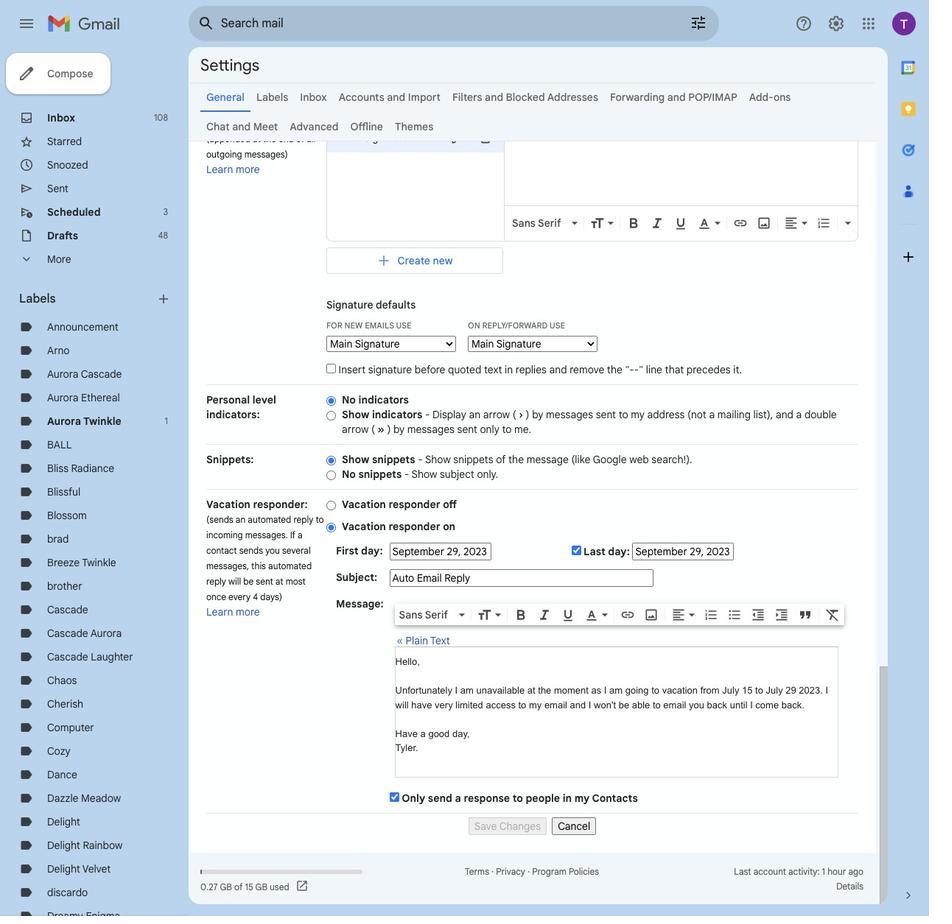 Task type: locate. For each thing, give the bounding box(es) containing it.
save changes
[[475, 820, 541, 834]]

labels down more
[[19, 292, 56, 307]]

the inside (appended at the end of all outgoing messages) learn more
[[263, 133, 276, 144]]

labels up meet
[[256, 91, 288, 104]]

and inside ') by messages sent to my address (not a mailing list), and a double arrow ('
[[776, 408, 794, 422]]

1
[[165, 416, 168, 427], [822, 867, 826, 878]]

italic ‪(⌘i)‬ image right bold ‪(⌘b)‬ image
[[537, 608, 552, 623]]

4
[[253, 592, 258, 603]]

1 horizontal spatial gb
[[255, 882, 268, 893]]

2 july from the left
[[766, 686, 783, 697]]

2 vertical spatial sent
[[256, 576, 273, 587]]

vacation inside vacation responder: (sends an automated reply to incoming messages. if a contact sends you several messages, this automated reply will be sent at most once every 4 days) learn more
[[206, 498, 251, 512]]

will inside unfortunately i am unavailable at the moment as i am going to vacation from july 15 to july 29 2023. i will have very limited access to my email and i won't be able to email you back until i come back.
[[396, 700, 409, 711]]

you down messages.
[[265, 545, 280, 557]]

sans serif option
[[509, 216, 569, 231], [396, 608, 456, 623]]

use
[[396, 321, 412, 331], [550, 321, 565, 331]]

vacation for vacation responder off
[[342, 498, 386, 512]]

0 vertical spatial by
[[532, 408, 544, 422]]

brother
[[47, 580, 82, 593]]

sans for bold ‪(⌘b)‬ icon
[[512, 217, 536, 230]]

learn down once
[[206, 606, 233, 619]]

chaos link
[[47, 674, 77, 688]]

sent down this
[[256, 576, 273, 587]]

1 vertical spatial italic ‪(⌘i)‬ image
[[537, 608, 552, 623]]

0 horizontal spatial my
[[529, 700, 542, 711]]

1 horizontal spatial you
[[689, 700, 705, 711]]

0 vertical spatial arrow
[[483, 408, 510, 422]]

1 horizontal spatial sans serif option
[[509, 216, 569, 231]]

0 horizontal spatial you
[[265, 545, 280, 557]]

indicators up the »
[[372, 408, 423, 422]]

offline
[[351, 120, 383, 133]]

1 vertical spatial more
[[236, 606, 260, 619]]

to left vacation responder on radio
[[316, 515, 324, 526]]

- left display
[[425, 408, 430, 422]]

0 vertical spatial 15
[[742, 686, 753, 697]]

0 horizontal spatial 15
[[245, 882, 253, 893]]

0 horizontal spatial in
[[505, 363, 513, 377]]

learn down the outgoing
[[206, 163, 233, 176]]

1 horizontal spatial labels
[[256, 91, 288, 104]]

and inside signature text box
[[577, 126, 593, 137]]

brother link
[[47, 580, 82, 593]]

to right going in the bottom of the page
[[652, 686, 660, 697]]

advanced
[[290, 120, 339, 133]]

gmail image
[[47, 9, 128, 38]]

0 horizontal spatial will
[[229, 576, 241, 587]]

signature
[[364, 131, 409, 144], [327, 299, 373, 312]]

vacation right vacation responder off option
[[342, 498, 386, 512]]

1 vertical spatial responder
[[389, 520, 440, 534]]

1 use from the left
[[396, 321, 412, 331]]

aurora cascade link
[[47, 368, 122, 381]]

2 horizontal spatial of
[[496, 453, 506, 467]]

sans serif option for the topmost formatting options toolbar
[[509, 216, 569, 231]]

0 horizontal spatial italic ‪(⌘i)‬ image
[[537, 608, 552, 623]]

filters and blocked addresses
[[453, 91, 599, 104]]

add-
[[749, 91, 774, 104]]

indent more ‪(⌘])‬ image
[[774, 608, 789, 623]]

1 no from the top
[[342, 394, 356, 407]]

2 · from the left
[[528, 867, 530, 878]]

compose button
[[6, 53, 111, 94]]

privacy
[[496, 867, 526, 878]]

at left most
[[276, 576, 284, 587]]

2 responder from the top
[[389, 520, 440, 534]]

- up no snippets - show subject only.
[[418, 453, 423, 467]]

of
[[296, 133, 305, 144], [496, 453, 506, 467], [234, 882, 243, 893]]

Signature text field
[[514, 125, 851, 198]]

to left me.
[[502, 423, 512, 436]]

2 learn from the top
[[206, 606, 233, 619]]

vacation for vacation responder: (sends an automated reply to incoming messages. if a contact sends you several messages, this automated reply will be sent at most once every 4 days) learn more
[[206, 498, 251, 512]]

1 vertical spatial inbox
[[47, 111, 75, 125]]

messages inside ') by messages sent to my address (not a mailing list), and a double arrow ('
[[546, 408, 593, 422]]

insert image image left numbered list ‪(⌘⇧7)‬ image
[[644, 608, 659, 623]]

ons
[[774, 91, 791, 104]]

1 horizontal spatial last
[[734, 867, 752, 878]]

meet
[[253, 120, 278, 133]]

one
[[558, 126, 574, 137]]

inbox inside labels navigation
[[47, 111, 75, 125]]

that
[[665, 363, 684, 377]]

accounts
[[339, 91, 385, 104]]

tyler. the one and only.
[[514, 126, 615, 137]]

inbox link up starred at the top
[[47, 111, 75, 125]]

link ‪(⌘k)‬ image
[[733, 216, 748, 231], [620, 608, 635, 623]]

gb right 0.27
[[220, 882, 232, 893]]

underline ‪(⌘u)‬ image right bold ‪(⌘b)‬ image
[[561, 609, 575, 623]]

(like
[[572, 453, 591, 467]]

0 horizontal spatial sans serif option
[[396, 608, 456, 623]]

0 horizontal spatial of
[[234, 882, 243, 893]]

automated
[[248, 515, 291, 526], [268, 561, 312, 572]]

and right 'replies'
[[550, 363, 567, 377]]

snippets for show subject only.
[[359, 468, 402, 481]]

3 delight from the top
[[47, 863, 80, 876]]

of inside (appended at the end of all outgoing messages) learn more
[[296, 133, 305, 144]]

in
[[505, 363, 513, 377], [563, 792, 572, 806]]

cascade down brother
[[47, 604, 88, 617]]

at inside unfortunately i am unavailable at the moment as i am going to vacation from july 15 to july 29 2023. i will have very limited access to my email and i won't be able to email you back until i come back.
[[528, 686, 536, 697]]

settings image
[[828, 15, 845, 32]]

0 vertical spatial learn more link
[[206, 163, 260, 176]]

0 vertical spatial more
[[236, 163, 260, 176]]

inbox up advanced
[[300, 91, 327, 104]]

2 email from the left
[[664, 700, 687, 711]]

day: for first day:
[[361, 545, 383, 558]]

the up messages)
[[263, 133, 276, 144]]

learn inside vacation responder: (sends an automated reply to incoming messages. if a contact sends you several messages, this automated reply will be sent at most once every 4 days) learn more
[[206, 606, 233, 619]]

responder:
[[253, 498, 308, 512]]

inbox up starred at the top
[[47, 111, 75, 125]]

1 responder from the top
[[389, 498, 440, 512]]

indicators up show indicators - on the left
[[359, 394, 409, 407]]

an inside vacation responder: (sends an automated reply to incoming messages. if a contact sends you several messages, this automated reply will be sent at most once every 4 days) learn more
[[236, 515, 246, 526]]

0.27
[[200, 882, 218, 893]]

to inside ') by messages sent to my address (not a mailing list), and a double arrow ('
[[619, 408, 628, 422]]

0 vertical spatial sans serif
[[512, 217, 561, 230]]

delight
[[47, 816, 80, 829], [47, 840, 80, 853], [47, 863, 80, 876]]

hello,
[[396, 657, 420, 668]]

and left pop/imap
[[668, 91, 686, 104]]

1 vertical spatial learn
[[206, 606, 233, 619]]

3
[[163, 206, 168, 217]]

0 vertical spatial tyler.
[[514, 126, 537, 137]]

unavailable
[[476, 686, 525, 697]]

last for last day:
[[584, 545, 606, 559]]

1 delight from the top
[[47, 816, 80, 829]]

my right "access"
[[529, 700, 542, 711]]

list),
[[754, 408, 774, 422]]

0 vertical spatial serif
[[538, 217, 561, 230]]

a
[[709, 408, 715, 422], [797, 408, 802, 422], [298, 530, 303, 541], [421, 729, 426, 740], [455, 792, 461, 806]]

in right people
[[563, 792, 572, 806]]

1 vertical spatial by
[[394, 423, 405, 436]]

0 vertical spatial no
[[342, 394, 356, 407]]

numbered list ‪(⌘⇧7)‬ image
[[817, 216, 831, 231]]

policies
[[569, 867, 599, 878]]

1 horizontal spatial insert image image
[[757, 216, 772, 231]]

my left "address"
[[631, 408, 645, 422]]

dazzle
[[47, 792, 78, 806]]

1 vertical spatial 1
[[822, 867, 826, 878]]

0 vertical spatial underline ‪(⌘u)‬ image
[[674, 217, 688, 231]]

0 horizontal spatial insert image image
[[644, 608, 659, 623]]

last
[[584, 545, 606, 559], [734, 867, 752, 878]]

program policies link
[[532, 867, 599, 878]]

be inside vacation responder: (sends an automated reply to incoming messages. if a contact sends you several messages, this automated reply will be sent at most once every 4 days) learn more
[[243, 576, 254, 587]]

cascade down cascade link
[[47, 627, 88, 641]]

1 horizontal spatial day:
[[608, 545, 630, 559]]

last inside the last account activity: 1 hour ago details
[[734, 867, 752, 878]]

general
[[206, 91, 245, 104]]

0 vertical spatial only.
[[596, 126, 615, 137]]

labels inside labels navigation
[[19, 292, 56, 307]]

underline ‪(⌘u)‬ image
[[674, 217, 688, 231], [561, 609, 575, 623]]

0 horizontal spatial email
[[545, 700, 568, 711]]

support image
[[795, 15, 813, 32]]

2 vertical spatial at
[[528, 686, 536, 697]]

aurora up laughter
[[91, 627, 122, 641]]

bold ‪(⌘b)‬ image
[[513, 608, 528, 623]]

Vacation responder off radio
[[327, 500, 336, 511]]

0 horizontal spatial )
[[387, 423, 391, 436]]

inbox for top the inbox link
[[300, 91, 327, 104]]

1 horizontal spatial link ‪(⌘k)‬ image
[[733, 216, 748, 231]]

- up vacation responder off
[[405, 468, 409, 481]]

of left all
[[296, 133, 305, 144]]

0 vertical spatial inbox link
[[300, 91, 327, 104]]

1 horizontal spatial of
[[296, 133, 305, 144]]

underline ‪(⌘u)‬ image right bold ‪(⌘b)‬ icon
[[674, 217, 688, 231]]

1 vertical spatial link ‪(⌘k)‬ image
[[620, 608, 635, 623]]

1 horizontal spatial 1
[[822, 867, 826, 878]]

more button
[[0, 248, 177, 271]]

1 vertical spatial indicators
[[372, 408, 423, 422]]

email down moment
[[545, 700, 568, 711]]

Last day: checkbox
[[572, 546, 581, 556]]

breeze
[[47, 557, 80, 570]]

0 vertical spatial indicators
[[359, 394, 409, 407]]

by
[[532, 408, 544, 422], [394, 423, 405, 436]]

1 vertical spatial my
[[529, 700, 542, 711]]

15 inside footer
[[245, 882, 253, 893]]

at up messages)
[[253, 133, 261, 144]]

line
[[646, 363, 663, 377]]

only. right subject
[[477, 468, 499, 481]]

2 more from the top
[[236, 606, 260, 619]]

underline ‪(⌘u)‬ image for bold ‪(⌘b)‬ icon
[[674, 217, 688, 231]]

0 vertical spatial insert image image
[[757, 216, 772, 231]]

2 delight from the top
[[47, 840, 80, 853]]

sent inside vacation responder: (sends an automated reply to incoming messages. if a contact sends you several messages, this automated reply will be sent at most once every 4 days) learn more
[[256, 576, 273, 587]]

no for no snippets - show subject only.
[[342, 468, 356, 481]]

bulleted list ‪(⌘⇧8)‬ image
[[727, 608, 742, 623]]

- for display an arrow (
[[425, 408, 430, 422]]

you down from
[[689, 700, 705, 711]]

insert image image
[[757, 216, 772, 231], [644, 608, 659, 623]]

until
[[730, 700, 748, 711]]

learn more link
[[206, 163, 260, 176], [206, 606, 260, 619]]

advanced search options image
[[684, 8, 714, 38]]

only. right one at the top right of the page
[[596, 126, 615, 137]]

by right ›
[[532, 408, 544, 422]]

navigation
[[206, 815, 859, 836]]

· right terms
[[492, 867, 494, 878]]

cascade for cascade laughter
[[47, 651, 88, 664]]

1 horizontal spatial ·
[[528, 867, 530, 878]]

1 left hour
[[822, 867, 826, 878]]

1 horizontal spatial italic ‪(⌘i)‬ image
[[650, 216, 665, 231]]

0 vertical spatial an
[[469, 408, 481, 422]]

1 horizontal spatial at
[[276, 576, 284, 587]]

a right (not
[[709, 408, 715, 422]]

delight down delight link
[[47, 840, 80, 853]]

a inside have a good day, tyler.
[[421, 729, 426, 740]]

at inside (appended at the end of all outgoing messages) learn more
[[253, 133, 261, 144]]

(appended
[[206, 133, 251, 144]]

) right ›
[[526, 408, 530, 422]]

0 horizontal spatial messages
[[408, 423, 455, 436]]

messages
[[546, 408, 593, 422], [408, 423, 455, 436]]

at inside vacation responder: (sends an automated reply to incoming messages. if a contact sends you several messages, this automated reply will be sent at most once every 4 days) learn more
[[276, 576, 284, 587]]

0 vertical spatial last
[[584, 545, 606, 559]]

1 horizontal spatial my
[[575, 792, 590, 806]]

create new button
[[327, 248, 503, 274]]

in right text
[[505, 363, 513, 377]]

send
[[428, 792, 453, 806]]

have a good day, tyler.
[[396, 729, 470, 754]]

0 vertical spatial at
[[253, 133, 261, 144]]

italic ‪(⌘i)‬ image for underline ‪(⌘u)‬ icon corresponding to bold ‪(⌘b)‬ image
[[537, 608, 552, 623]]

no right no indicators option
[[342, 394, 356, 407]]

delight down dazzle
[[47, 816, 80, 829]]

0 horizontal spatial ·
[[492, 867, 494, 878]]

1 horizontal spatial an
[[469, 408, 481, 422]]

people
[[526, 792, 560, 806]]

vacation up first day:
[[342, 520, 386, 534]]

accounts and import link
[[339, 91, 441, 104]]

15 left "used"
[[245, 882, 253, 893]]

0 vertical spatial signature
[[364, 131, 409, 144]]

discardo
[[47, 887, 88, 900]]

inbox link up advanced
[[300, 91, 327, 104]]

-
[[635, 363, 639, 377], [425, 408, 430, 422], [418, 453, 423, 467], [405, 468, 409, 481]]

0 vertical spatial you
[[265, 545, 280, 557]]

be left able
[[619, 700, 630, 711]]

1 vertical spatial sent
[[457, 423, 478, 436]]

email
[[545, 700, 568, 711], [664, 700, 687, 711]]

1 vertical spatial twinkle
[[82, 557, 116, 570]]

chat and meet
[[206, 120, 278, 133]]

italic ‪(⌘i)‬ image
[[650, 216, 665, 231], [537, 608, 552, 623]]

automated up most
[[268, 561, 312, 572]]

twinkle right the breeze
[[82, 557, 116, 570]]

tyler. down have
[[396, 743, 418, 754]]

1 vertical spatial 15
[[245, 882, 253, 893]]

1 horizontal spatial messages
[[546, 408, 593, 422]]

velvet
[[82, 863, 111, 876]]

days)
[[260, 592, 282, 603]]

aurora down arno
[[47, 368, 78, 381]]

and inside unfortunately i am unavailable at the moment as i am going to vacation from july 15 to july 29 2023. i will have very limited access to my email and i won't be able to email you back until i come back.
[[570, 700, 586, 711]]

july up until at bottom
[[723, 686, 740, 697]]

1 horizontal spatial reply
[[294, 515, 314, 526]]

learn more link down the outgoing
[[206, 163, 260, 176]]

i right '2023.'
[[826, 686, 829, 697]]

0 vertical spatial be
[[243, 576, 254, 587]]

arrow left the »
[[342, 423, 369, 436]]

the inside unfortunately i am unavailable at the moment as i am going to vacation from july 15 to july 29 2023. i will have very limited access to my email and i won't be able to email you back until i come back.
[[538, 686, 552, 697]]

to inside vacation responder: (sends an automated reply to incoming messages. if a contact sends you several messages, this automated reply will be sent at most once every 4 days) learn more
[[316, 515, 324, 526]]

july up come
[[766, 686, 783, 697]]

0 horizontal spatial only.
[[477, 468, 499, 481]]

only
[[480, 423, 500, 436]]

0 horizontal spatial sans
[[399, 609, 423, 622]]

show up no snippets - show subject only.
[[425, 453, 451, 467]]

be inside unfortunately i am unavailable at the moment as i am going to vacation from july 15 to july 29 2023. i will have very limited access to my email and i won't be able to email you back until i come back.
[[619, 700, 630, 711]]

formatting options toolbar down signature text box
[[508, 215, 857, 231]]

0 vertical spatial inbox
[[300, 91, 327, 104]]

dazzle meadow link
[[47, 792, 121, 806]]

show
[[342, 408, 370, 422], [342, 453, 370, 467], [425, 453, 451, 467], [412, 468, 437, 481]]

offline link
[[351, 120, 383, 133]]

more down 4
[[236, 606, 260, 619]]

1 vertical spatial sans serif option
[[396, 608, 456, 623]]

(sends
[[206, 515, 233, 526]]

and
[[387, 91, 406, 104], [485, 91, 503, 104], [668, 91, 686, 104], [232, 120, 251, 133], [577, 126, 593, 137], [550, 363, 567, 377], [776, 408, 794, 422], [570, 700, 586, 711]]

will inside vacation responder: (sends an automated reply to incoming messages. if a contact sends you several messages, this automated reply will be sent at most once every 4 days) learn more
[[229, 576, 241, 587]]

footer
[[189, 865, 876, 895]]

1 horizontal spatial use
[[550, 321, 565, 331]]

1 horizontal spatial (
[[513, 408, 516, 422]]

1 vertical spatial at
[[276, 576, 284, 587]]

0 horizontal spatial labels
[[19, 292, 56, 307]]

1 horizontal spatial sans
[[512, 217, 536, 230]]

delight up 'discardo'
[[47, 863, 80, 876]]

insert image image for link ‪(⌘k)‬ icon associated with underline ‪(⌘u)‬ icon corresponding to bold ‪(⌘b)‬ image
[[644, 608, 659, 623]]

0 horizontal spatial underline ‪(⌘u)‬ image
[[561, 609, 575, 623]]

insert image image left numbered list ‪(⌘⇧7)‬ icon at the top right
[[757, 216, 772, 231]]

delight velvet
[[47, 863, 111, 876]]

indicators for no
[[359, 394, 409, 407]]

at right the unavailable at right
[[528, 686, 536, 697]]

sent up google
[[596, 408, 616, 422]]

vacation
[[206, 498, 251, 512], [342, 498, 386, 512], [342, 520, 386, 534]]

1 vertical spatial serif
[[425, 609, 448, 622]]

announcement
[[47, 321, 118, 334]]

tab list
[[888, 47, 930, 864]]

more
[[47, 253, 71, 266]]

messages down display
[[408, 423, 455, 436]]

First day: text field
[[390, 543, 491, 561]]

show indicators -
[[342, 408, 433, 422]]

italic ‪(⌘i)‬ image for underline ‪(⌘u)‬ icon corresponding to bold ‪(⌘b)‬ icon
[[650, 216, 665, 231]]

0 horizontal spatial gb
[[220, 882, 232, 893]]

learn more link down the every at the bottom
[[206, 606, 260, 619]]

0 vertical spatial twinkle
[[83, 415, 121, 428]]

2 horizontal spatial sent
[[596, 408, 616, 422]]

be up 4
[[243, 576, 254, 587]]

0 horizontal spatial day:
[[361, 545, 383, 558]]

None search field
[[189, 6, 719, 41]]

1 vertical spatial sans serif
[[399, 609, 448, 622]]

will
[[229, 576, 241, 587], [396, 700, 409, 711]]

of right 0.27
[[234, 882, 243, 893]]

Vacation responder on radio
[[327, 522, 336, 534]]

- left line
[[635, 363, 639, 377]]

formatting options toolbar
[[508, 215, 857, 231], [395, 604, 844, 626]]

contacts
[[592, 792, 638, 806]]

snoozed link
[[47, 158, 88, 172]]

automated up messages.
[[248, 515, 291, 526]]

No snippets radio
[[327, 470, 336, 481]]

and down moment
[[570, 700, 586, 711]]

0 vertical spatial will
[[229, 576, 241, 587]]

july
[[723, 686, 740, 697], [766, 686, 783, 697]]

show snippets - show snippets of the message (like google web search!).
[[342, 453, 693, 467]]

2 horizontal spatial my
[[631, 408, 645, 422]]

1 horizontal spatial )
[[526, 408, 530, 422]]

aurora up ball
[[47, 415, 81, 428]]

cascade
[[81, 368, 122, 381], [47, 604, 88, 617], [47, 627, 88, 641], [47, 651, 88, 664]]

(not
[[688, 408, 707, 422]]

gb left "used"
[[255, 882, 268, 893]]

will up the every at the bottom
[[229, 576, 241, 587]]

an right (sends
[[236, 515, 246, 526]]

Vacation responder text field
[[396, 655, 838, 770]]

follow link to manage storage image
[[295, 880, 310, 895]]

1 learn more link from the top
[[206, 163, 260, 176]]

by right the »
[[394, 423, 405, 436]]

1 learn from the top
[[206, 163, 233, 176]]

2 no from the top
[[342, 468, 356, 481]]

Only send a response to people in my Contacts checkbox
[[390, 793, 399, 803]]

accounts and import
[[339, 91, 441, 104]]

details link
[[837, 882, 864, 893]]

cascade aurora link
[[47, 627, 122, 641]]

twinkle
[[83, 415, 121, 428], [82, 557, 116, 570]]

aurora up the "aurora twinkle" link
[[47, 391, 78, 405]]

you inside unfortunately i am unavailable at the moment as i am going to vacation from july 15 to july 29 2023. i will have very limited access to my email and i won't be able to email you back until i come back.
[[689, 700, 705, 711]]

you
[[265, 545, 280, 557], [689, 700, 705, 711]]

tyler. left the 'the'
[[514, 126, 537, 137]]

0 horizontal spatial july
[[723, 686, 740, 697]]

Last day: text field
[[633, 543, 734, 561]]

2 horizontal spatial at
[[528, 686, 536, 697]]

show right show indicators radio
[[342, 408, 370, 422]]

0 horizontal spatial inbox
[[47, 111, 75, 125]]

Search mail text field
[[221, 16, 649, 31]]

brad
[[47, 533, 69, 546]]

to left "address"
[[619, 408, 628, 422]]

1 vertical spatial tyler.
[[396, 743, 418, 754]]

1 vertical spatial will
[[396, 700, 409, 711]]

0 horizontal spatial serif
[[425, 609, 448, 622]]

1 horizontal spatial tyler.
[[514, 126, 537, 137]]

you inside vacation responder: (sends an automated reply to incoming messages. if a contact sends you several messages, this automated reply will be sent at most once every 4 days) learn more
[[265, 545, 280, 557]]

snippets up vacation responder off
[[359, 468, 402, 481]]

snippets
[[372, 453, 415, 467], [454, 453, 494, 467], [359, 468, 402, 481]]

more down messages)
[[236, 163, 260, 176]]

program
[[532, 867, 567, 878]]

1 gb from the left
[[220, 882, 232, 893]]

use right reply/forward
[[550, 321, 565, 331]]

my up cancel button
[[575, 792, 590, 806]]

responder down vacation responder off
[[389, 520, 440, 534]]

1 more from the top
[[236, 163, 260, 176]]

0 horizontal spatial sans serif
[[399, 609, 448, 622]]

None checkbox
[[327, 364, 336, 374]]

1 horizontal spatial email
[[664, 700, 687, 711]]

am up the limited
[[461, 686, 474, 697]]



Task type: describe. For each thing, give the bounding box(es) containing it.
delight velvet link
[[47, 863, 111, 876]]

dazzle meadow
[[47, 792, 121, 806]]

0 vertical spatial reply
[[294, 515, 314, 526]]

replies
[[516, 363, 547, 377]]

scheduled link
[[47, 206, 101, 219]]

1 am from the left
[[461, 686, 474, 697]]

a right send
[[455, 792, 461, 806]]

aurora for aurora ethereal
[[47, 391, 78, 405]]

Subject text field
[[390, 570, 654, 587]]

quote ‪(⌘⇧9)‬ image
[[798, 608, 813, 623]]

rainbow
[[83, 840, 123, 853]]

aurora ethereal link
[[47, 391, 120, 405]]

1 email from the left
[[545, 700, 568, 711]]

once
[[206, 592, 226, 603]]

cancel button
[[552, 818, 596, 836]]

inbox for bottommost the inbox link
[[47, 111, 75, 125]]

add-ons link
[[749, 91, 791, 104]]

web
[[630, 453, 649, 467]]

aurora for aurora cascade
[[47, 368, 78, 381]]

create new
[[398, 254, 453, 268]]

messages)
[[244, 149, 288, 160]]

bold ‪(⌘b)‬ image
[[627, 216, 641, 231]]

indicators:
[[206, 408, 260, 422]]

personal level indicators:
[[206, 394, 276, 422]]

0 vertical spatial formatting options toolbar
[[508, 215, 857, 231]]

snoozed
[[47, 158, 88, 172]]

create
[[398, 254, 430, 268]]

ball link
[[47, 439, 72, 452]]

tyler. inside have a good day, tyler.
[[396, 743, 418, 754]]

computer link
[[47, 722, 94, 735]]

sans for bold ‪(⌘b)‬ image
[[399, 609, 423, 622]]

sent
[[47, 182, 68, 195]]

No indicators radio
[[327, 396, 336, 407]]

1 vertical spatial only.
[[477, 468, 499, 481]]

if
[[290, 530, 296, 541]]

insert signature before quoted text in replies and remove the "--" line that precedes it.
[[336, 363, 742, 377]]

import
[[408, 91, 441, 104]]

labels for labels heading
[[19, 292, 56, 307]]

1 vertical spatial messages
[[408, 423, 455, 436]]

2 gb from the left
[[255, 882, 268, 893]]

0.27 gb of 15 gb used
[[200, 882, 290, 893]]

remove
[[570, 363, 605, 377]]

aurora twinkle link
[[47, 415, 121, 428]]

Show snippets radio
[[327, 455, 336, 466]]

day: for last day:
[[608, 545, 630, 559]]

a left double
[[797, 408, 802, 422]]

on
[[468, 321, 480, 331]]

vacation for vacation responder on
[[342, 520, 386, 534]]

1 vertical spatial signature
[[327, 299, 373, 312]]

google
[[593, 453, 627, 467]]

1 inside the last account activity: 1 hour ago details
[[822, 867, 826, 878]]

i right 'as'
[[604, 686, 607, 697]]

pop/imap
[[689, 91, 738, 104]]

link ‪(⌘k)‬ image for underline ‪(⌘u)‬ icon corresponding to bold ‪(⌘b)‬ icon
[[733, 216, 748, 231]]

i right until at bottom
[[751, 700, 753, 711]]

aurora for aurora twinkle
[[47, 415, 81, 428]]

indicators for show
[[372, 408, 423, 422]]

1 horizontal spatial sent
[[457, 423, 478, 436]]

to right able
[[653, 700, 661, 711]]

last for last account activity: 1 hour ago details
[[734, 867, 752, 878]]

and right 'chat'
[[232, 120, 251, 133]]

subject
[[440, 468, 475, 481]]

double
[[805, 408, 837, 422]]

cozy
[[47, 745, 71, 759]]

delight for delight link
[[47, 816, 80, 829]]

2 use from the left
[[550, 321, 565, 331]]

twinkle for aurora twinkle
[[83, 415, 121, 428]]

1 horizontal spatial in
[[563, 792, 572, 806]]

search mail image
[[193, 10, 220, 37]]

underline ‪(⌘u)‬ image for bold ‪(⌘b)‬ image
[[561, 609, 575, 623]]

navigation containing save changes
[[206, 815, 859, 836]]

no for no indicators
[[342, 394, 356, 407]]

computer
[[47, 722, 94, 735]]

general link
[[206, 91, 245, 104]]

more inside (appended at the end of all outgoing messages) learn more
[[236, 163, 260, 176]]

only
[[402, 792, 426, 806]]

forwarding
[[610, 91, 665, 104]]

and right "filters"
[[485, 91, 503, 104]]

emails
[[365, 321, 394, 331]]

1 vertical spatial automated
[[268, 561, 312, 572]]

1 vertical spatial formatting options toolbar
[[395, 604, 844, 626]]

i left won't
[[589, 700, 592, 711]]

"
[[639, 363, 644, 377]]

1 inside labels navigation
[[165, 416, 168, 427]]

2 vertical spatial my
[[575, 792, 590, 806]]

vacation responder: (sends an automated reply to incoming messages. if a contact sends you several messages, this automated reply will be sent at most once every 4 days) learn more
[[206, 498, 324, 619]]

- for show snippets of the message (like google web search!).
[[418, 453, 423, 467]]

0 horizontal spatial reply
[[206, 576, 226, 587]]

cascade laughter
[[47, 651, 133, 664]]

« plain text
[[397, 635, 450, 648]]

- for show subject only.
[[405, 468, 409, 481]]

display
[[433, 408, 467, 422]]

cascade for cascade link
[[47, 604, 88, 617]]

Show indicators radio
[[327, 410, 336, 421]]

more formatting options image
[[841, 216, 856, 231]]

indent less ‪(⌘[)‬ image
[[751, 608, 766, 623]]

starred link
[[47, 135, 82, 148]]

me.
[[514, 423, 532, 436]]

show left subject
[[412, 468, 437, 481]]

2 am from the left
[[610, 686, 623, 697]]

a inside vacation responder: (sends an automated reply to incoming messages. if a contact sends you several messages, this automated reply will be sent at most once every 4 days) learn more
[[298, 530, 303, 541]]

address
[[648, 408, 685, 422]]

15 inside unfortunately i am unavailable at the moment as i am going to vacation from july 15 to july 29 2023. i will have very limited access to my email and i won't be able to email you back until i come back.
[[742, 686, 753, 697]]

ago
[[849, 867, 864, 878]]

my inside unfortunately i am unavailable at the moment as i am going to vacation from july 15 to july 29 2023. i will have very limited access to my email and i won't be able to email you back until i come back.
[[529, 700, 542, 711]]

sans serif for sans serif option corresponding to the topmost formatting options toolbar
[[512, 217, 561, 230]]

snippets up subject
[[454, 453, 494, 467]]

of inside footer
[[234, 882, 243, 893]]

2023.
[[799, 686, 823, 697]]

link ‪(⌘k)‬ image for underline ‪(⌘u)‬ icon corresponding to bold ‪(⌘b)‬ image
[[620, 608, 635, 623]]

responder for off
[[389, 498, 440, 512]]

responder for on
[[389, 520, 440, 534]]

1 horizontal spatial arrow
[[483, 408, 510, 422]]

reply/forward
[[482, 321, 548, 331]]

before
[[415, 363, 446, 377]]

scheduled
[[47, 206, 101, 219]]

0 vertical spatial automated
[[248, 515, 291, 526]]

chat
[[206, 120, 230, 133]]

snippets for show snippets of the message (like google web search!).
[[372, 453, 415, 467]]

) inside ') by messages sent to my address (not a mailing list), and a double arrow ('
[[526, 408, 530, 422]]

to left people
[[513, 792, 523, 806]]

good
[[429, 729, 450, 740]]

2 learn more link from the top
[[206, 606, 260, 619]]

insert image image for link ‪(⌘k)‬ icon related to underline ‪(⌘u)‬ icon corresponding to bold ‪(⌘b)‬ icon
[[757, 216, 772, 231]]

by inside ') by messages sent to my address (not a mailing list), and a double arrow ('
[[532, 408, 544, 422]]

more inside vacation responder: (sends an automated reply to incoming messages. if a contact sends you several messages, this automated reply will be sent at most once every 4 days) learn more
[[236, 606, 260, 619]]

labels navigation
[[0, 47, 189, 917]]

serif for sans serif option associated with formatting options toolbar to the bottom
[[425, 609, 448, 622]]

no snippets - show subject only.
[[342, 468, 499, 481]]

sent link
[[47, 182, 68, 195]]

sans serif option for formatting options toolbar to the bottom
[[396, 608, 456, 623]]

dance
[[47, 769, 77, 782]]

labels for labels link
[[256, 91, 288, 104]]

cherish link
[[47, 698, 83, 711]]

tyler. inside signature text box
[[514, 126, 537, 137]]

1 july from the left
[[723, 686, 740, 697]]

changes
[[500, 820, 541, 834]]

blissful link
[[47, 486, 80, 499]]

arrow inside ') by messages sent to my address (not a mailing list), and a double arrow ('
[[342, 423, 369, 436]]

vacation responder on
[[342, 520, 456, 534]]

bliss
[[47, 462, 69, 475]]

) by messages sent to my address (not a mailing list), and a double arrow (
[[342, 408, 837, 436]]

on reply/forward use
[[468, 321, 565, 331]]

numbered list ‪(⌘⇧7)‬ image
[[704, 608, 718, 623]]

sent inside ') by messages sent to my address (not a mailing list), and a double arrow ('
[[596, 408, 616, 422]]

show right show snippets 'radio'
[[342, 453, 370, 467]]

have
[[396, 729, 418, 740]]

from
[[701, 686, 720, 697]]

drafts link
[[47, 229, 78, 243]]

aurora cascade
[[47, 368, 122, 381]]

compose
[[47, 67, 93, 80]]

cascade link
[[47, 604, 88, 617]]

the down me.
[[509, 453, 524, 467]]

defaults
[[376, 299, 416, 312]]

the left "-
[[607, 363, 623, 377]]

laughter
[[91, 651, 133, 664]]

and left "import"
[[387, 91, 406, 104]]

this
[[251, 561, 266, 572]]

all
[[307, 133, 316, 144]]

to up come
[[756, 686, 764, 697]]

0 vertical spatial (
[[513, 408, 516, 422]]

mailing
[[718, 408, 751, 422]]

learn inside (appended at the end of all outgoing messages) learn more
[[206, 163, 233, 176]]

privacy link
[[496, 867, 526, 878]]

cascade for cascade aurora
[[47, 627, 88, 641]]

1 vertical spatial )
[[387, 423, 391, 436]]

1 · from the left
[[492, 867, 494, 878]]

insert
[[339, 363, 366, 377]]

only. inside signature text box
[[596, 126, 615, 137]]

remove formatting ‪(⌘\)‬ image
[[825, 608, 840, 623]]

new
[[345, 321, 363, 331]]

twinkle for breeze twinkle
[[82, 557, 116, 570]]

addresses
[[548, 91, 599, 104]]

as
[[592, 686, 602, 697]]

1 vertical spatial inbox link
[[47, 111, 75, 125]]

delight for delight velvet
[[47, 863, 80, 876]]

labels heading
[[19, 292, 156, 307]]

delight for delight rainbow
[[47, 840, 80, 853]]

delight rainbow link
[[47, 840, 123, 853]]

main menu image
[[18, 15, 35, 32]]

announcement link
[[47, 321, 118, 334]]

footer containing terms
[[189, 865, 876, 895]]

drafts
[[47, 229, 78, 243]]

to right "access"
[[519, 700, 527, 711]]

moment
[[554, 686, 589, 697]]

»
[[378, 423, 385, 436]]

every
[[229, 592, 251, 603]]

forwarding and pop/imap
[[610, 91, 738, 104]]

serif for sans serif option corresponding to the topmost formatting options toolbar
[[538, 217, 561, 230]]

on
[[443, 520, 456, 534]]

my inside ') by messages sent to my address (not a mailing list), and a double arrow ('
[[631, 408, 645, 422]]

i up the limited
[[455, 686, 458, 697]]

access
[[486, 700, 516, 711]]

cascade up ethereal
[[81, 368, 122, 381]]

( inside ') by messages sent to my address (not a mailing list), and a double arrow ('
[[371, 423, 375, 436]]

sans serif for sans serif option associated with formatting options toolbar to the bottom
[[399, 609, 448, 622]]



Task type: vqa. For each thing, say whether or not it's contained in the screenshot.
Sans Serif option corresponding to Bold ‪(⌘B)‬ image
yes



